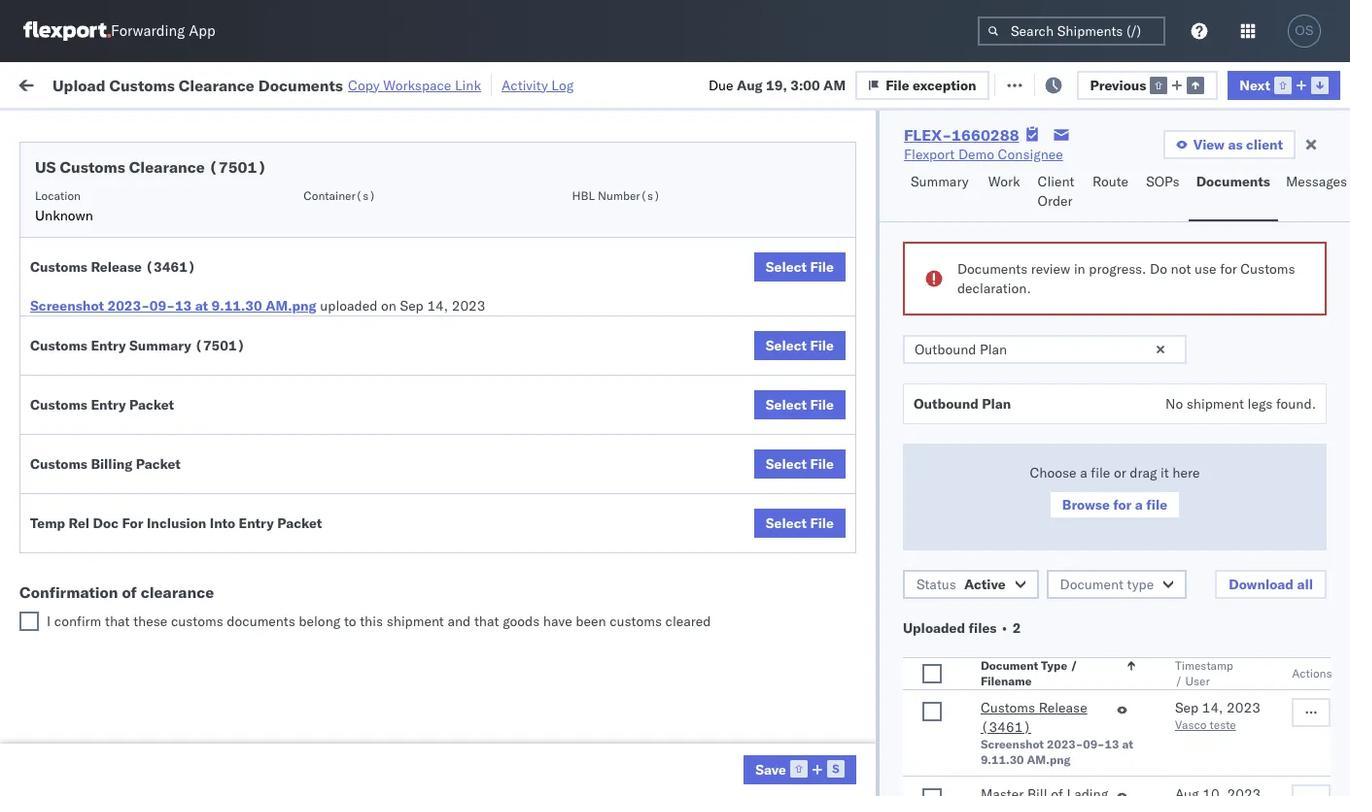 Task type: locate. For each thing, give the bounding box(es) containing it.
view as client button
[[1163, 130, 1296, 159]]

schedule pickup from los angeles, ca link for 5th the schedule pickup from los angeles, ca button from the top of the page
[[45, 611, 276, 650]]

select file
[[766, 259, 834, 276], [766, 337, 834, 355], [766, 397, 834, 414], [766, 456, 834, 473], [766, 515, 834, 533]]

schedule delivery appointment down screenshot 2023-09-13 at 9.11.30 am.png link
[[45, 322, 239, 340]]

/ inside document type / filename
[[1070, 659, 1077, 674]]

0 horizontal spatial screenshot
[[30, 297, 104, 315]]

schedule delivery appointment button down screenshot 2023-09-13 at 9.11.30 am.png link
[[45, 321, 239, 343]]

account down the files on the right bottom
[[947, 665, 999, 683]]

0 vertical spatial entry
[[91, 337, 126, 355]]

4 test from the top
[[1324, 366, 1350, 383]]

(3461) inside customs release (3461) link
[[981, 719, 1031, 737]]

customs inside documents review in progress. do not use for customs declaration.
[[1241, 260, 1295, 278]]

2 vertical spatial schedule delivery appointment link
[[45, 492, 239, 512]]

lhuu7894563, up download
[[1197, 537, 1298, 554]]

1 vertical spatial release
[[1039, 700, 1087, 717]]

documents down customs entry packet
[[45, 417, 115, 435]]

3 select from the top
[[766, 397, 807, 414]]

customs down clearance
[[171, 613, 223, 631]]

0 vertical spatial karl
[[1014, 665, 1039, 683]]

2:59
[[313, 195, 343, 212], [313, 238, 343, 255], [313, 280, 343, 298], [313, 323, 343, 341], [313, 366, 343, 383], [313, 494, 343, 512], [313, 623, 343, 640]]

clearance inside upload customs clearance documents
[[151, 398, 213, 416]]

6 1846748 from the top
[[1115, 409, 1174, 426]]

1 horizontal spatial summary
[[911, 173, 969, 190]]

progress
[[305, 120, 353, 135]]

4 2:59 from the top
[[313, 323, 343, 341]]

abc for schedule delivery appointment
[[1324, 494, 1350, 512]]

2 2130387 from the top
[[1115, 708, 1174, 726]]

flexport
[[904, 146, 955, 163], [721, 623, 772, 640]]

1 flex-1846748 from the top
[[1073, 195, 1174, 212]]

0 vertical spatial 9.11.30
[[211, 297, 262, 315]]

1 horizontal spatial flexport
[[904, 146, 955, 163]]

0 horizontal spatial document
[[981, 659, 1038, 674]]

3 schedule pickup from los angeles, ca link from the top
[[45, 354, 276, 393]]

flex-1846748
[[1073, 195, 1174, 212], [1073, 238, 1174, 255], [1073, 280, 1174, 298], [1073, 323, 1174, 341], [1073, 366, 1174, 383], [1073, 409, 1174, 426]]

status left ready
[[107, 120, 141, 135]]

dec up 7:00 pm est, dec 23, 2022
[[404, 494, 430, 512]]

file down it
[[1146, 497, 1167, 514]]

1 vertical spatial am.png
[[1027, 753, 1071, 768]]

Outbound Plan text field
[[903, 335, 1187, 364]]

timestamp
[[1175, 659, 1233, 674]]

schedule pickup from los angeles, ca for schedule pickup from los angeles, ca link corresponding to fourth the schedule pickup from los angeles, ca button from the bottom of the page
[[45, 355, 262, 392]]

schedule pickup from los angeles, ca down of
[[45, 612, 262, 649]]

select for customs entry packet
[[766, 397, 807, 414]]

customs release (3461) down unknown
[[30, 259, 196, 276]]

at left risk
[[387, 75, 399, 93]]

select file button for customs billing packet
[[754, 450, 845, 479]]

choose
[[1030, 465, 1076, 482]]

1 schedule pickup from los angeles, ca from the top
[[45, 227, 262, 264]]

delivery for confirm delivery button
[[98, 579, 148, 596]]

select for temp rel doc for inclusion into entry packet
[[766, 515, 807, 533]]

edt, for second the schedule pickup from los angeles, ca button from the top's schedule pickup from los angeles, ca link
[[372, 280, 402, 298]]

2 1889466 from the top
[[1115, 494, 1174, 512]]

5, for schedule pickup from los angeles, ca link corresponding to fourth the schedule pickup from los angeles, ca button from the bottom of the page
[[434, 366, 446, 383]]

0 vertical spatial 14,
[[427, 297, 448, 315]]

0 vertical spatial integration
[[848, 665, 915, 683]]

packet for customs billing packet
[[136, 456, 181, 473]]

entry for summary
[[91, 337, 126, 355]]

1 vertical spatial flex-2130387
[[1073, 708, 1174, 726]]

(7501) for us customs clearance (7501)
[[209, 157, 267, 177]]

1 schedule from the top
[[45, 194, 102, 211]]

Search Work text field
[[696, 69, 908, 99]]

0 vertical spatial clearance
[[179, 75, 254, 95]]

at right customs release (3461) link
[[1122, 738, 1133, 752]]

bosch ocean test
[[848, 195, 959, 212], [721, 238, 832, 255], [848, 238, 959, 255], [721, 280, 832, 298], [848, 280, 959, 298], [721, 323, 832, 341], [848, 323, 959, 341], [721, 366, 832, 383], [848, 366, 959, 383], [721, 409, 832, 426], [848, 409, 959, 426], [721, 451, 832, 469], [848, 451, 959, 469], [721, 494, 832, 512], [848, 494, 959, 512], [721, 537, 832, 554], [848, 537, 959, 554], [848, 580, 959, 597]]

message (0)
[[262, 75, 342, 93]]

14, up 23,
[[433, 494, 454, 512]]

1 horizontal spatial document
[[1060, 576, 1123, 594]]

forwarding app link
[[23, 21, 215, 41]]

upload for upload customs clearance documents
[[45, 398, 89, 416]]

am.png inside the screenshot 2023-09-13 at 9.11.30 am.png
[[1027, 753, 1071, 768]]

screenshot up customs entry summary (7501)
[[30, 297, 104, 315]]

4 hlxu62 from the top
[[1301, 365, 1350, 383]]

0 horizontal spatial (3461)
[[145, 259, 196, 276]]

consignee inside button
[[848, 158, 903, 173]]

1 uetu52 from the top
[[1301, 451, 1350, 468]]

document type / filename button
[[977, 655, 1136, 690]]

7:00
[[313, 537, 343, 554]]

schedule pickup from los angeles, ca for 5th the schedule pickup from los angeles, ca button from the top of the page's schedule pickup from los angeles, ca link
[[45, 612, 262, 649]]

documents up the declaration.
[[957, 260, 1028, 278]]

3 schedule delivery appointment link from the top
[[45, 492, 239, 512]]

inclusion
[[147, 515, 206, 533]]

5 resize handle column header from the left
[[814, 151, 838, 797]]

0 horizontal spatial summary
[[129, 337, 191, 355]]

1 lhuu7894563, uetu52 from the top
[[1197, 451, 1350, 468]]

documents up the "in"
[[258, 75, 343, 95]]

19,
[[766, 76, 787, 94]]

select file button for customs entry packet
[[754, 391, 845, 420]]

flex-2130387 button
[[1042, 660, 1178, 688], [1042, 660, 1178, 688], [1042, 703, 1178, 730], [1042, 703, 1178, 730]]

into
[[210, 515, 235, 533]]

1 vertical spatial demo
[[776, 623, 812, 640]]

clearance for upload customs clearance documents copy workspace link
[[179, 75, 254, 95]]

2 vertical spatial clearance
[[151, 398, 213, 416]]

lagerfeld up customs release (3461) link
[[1043, 665, 1101, 683]]

6 flex-1846748 from the top
[[1073, 409, 1174, 426]]

1 horizontal spatial 09-
[[1083, 738, 1105, 752]]

0 horizontal spatial customs
[[171, 613, 223, 631]]

: down '205'
[[452, 120, 455, 135]]

view as client
[[1193, 136, 1283, 154]]

schedule pickup from los angeles, ca for schedule pickup from los angeles, ca link corresponding to sixth the schedule pickup from los angeles, ca button from the bottom of the page
[[45, 227, 262, 264]]

confirm pickup from los angeles, ca
[[45, 526, 254, 563]]

document left type
[[1060, 576, 1123, 594]]

choose a file or drag it here
[[1030, 465, 1200, 482]]

2 flex-2130387 from the top
[[1073, 708, 1174, 726]]

ca inside confirm pickup from los angeles, ca
[[45, 546, 63, 563]]

confirmation of clearance
[[19, 583, 214, 603]]

declaration.
[[957, 280, 1031, 297]]

1 vertical spatial schedule delivery appointment button
[[45, 321, 239, 343]]

2023- down 'document type / filename' button
[[1047, 738, 1083, 752]]

download
[[1229, 576, 1294, 594]]

flex- down customs release (3461) link
[[1073, 751, 1115, 768]]

2 horizontal spatial at
[[1122, 738, 1133, 752]]

2 vertical spatial schedule delivery appointment button
[[45, 492, 239, 514]]

schedule delivery appointment for third schedule delivery appointment button
[[45, 493, 239, 511]]

1 vertical spatial schedule delivery appointment
[[45, 322, 239, 340]]

os
[[1295, 23, 1314, 38]]

2 abc from the top
[[1324, 494, 1350, 512]]

confirm inside "link"
[[45, 579, 94, 596]]

5 select file button from the top
[[754, 509, 845, 538]]

packet down customs entry summary (7501)
[[129, 397, 174, 414]]

dec for 23,
[[403, 537, 429, 554]]

schedule pickup from los angeles, ca link down 'schedule pickup from rotterdam, netherlands' button
[[45, 739, 276, 778]]

screenshot for screenshot 2023-09-13 at 9.11.30 am.png
[[981, 738, 1044, 752]]

flex-1889466 button
[[1042, 447, 1178, 474], [1042, 447, 1178, 474], [1042, 489, 1178, 517], [1042, 489, 1178, 517], [1042, 532, 1178, 559], [1042, 532, 1178, 559], [1042, 575, 1178, 602], [1042, 575, 1178, 602]]

0 vertical spatial packet
[[129, 397, 174, 414]]

a right choose
[[1080, 465, 1087, 482]]

5 select from the top
[[766, 515, 807, 533]]

app
[[189, 22, 215, 40]]

2 vertical spatial 2023
[[1227, 700, 1260, 717]]

test for schedule pickup from los angeles, ca link corresponding to sixth the schedule pickup from los angeles, ca button from the bottom of the page
[[1324, 238, 1350, 255]]

screenshot 2023-09-13 at 9.11.30 am.png uploaded on sep 14, 2023
[[30, 297, 485, 315]]

:
[[141, 120, 144, 135], [452, 120, 455, 135]]

schedule pickup from los angeles, ca link for fourth the schedule pickup from los angeles, ca button from the bottom of the page
[[45, 354, 276, 393]]

unknown
[[35, 207, 93, 225]]

these
[[133, 613, 167, 631]]

container(s)
[[304, 189, 376, 203]]

1 vertical spatial 09-
[[1083, 738, 1105, 752]]

0 vertical spatial no
[[460, 120, 476, 135]]

exception down search shipments (/) text field
[[1045, 75, 1108, 93]]

summary inside button
[[911, 173, 969, 190]]

flex-1662119 button
[[1042, 746, 1178, 773], [1042, 746, 1178, 773]]

0 vertical spatial file
[[1091, 465, 1110, 482]]

flex-1846748 up or
[[1073, 409, 1174, 426]]

2130387 up 1662119
[[1115, 708, 1174, 726]]

3 uetu52 from the top
[[1301, 537, 1350, 554]]

0 horizontal spatial /
[[1070, 659, 1077, 674]]

los
[[183, 227, 205, 244], [183, 270, 205, 287], [183, 355, 205, 373], [183, 441, 205, 458], [175, 526, 197, 544], [183, 612, 205, 629], [183, 740, 205, 758]]

1 vertical spatial account
[[947, 708, 999, 726]]

customs right use
[[1241, 260, 1295, 278]]

resize handle column header
[[278, 151, 301, 797], [494, 151, 517, 797], [562, 151, 585, 797], [688, 151, 711, 797], [814, 151, 838, 797], [1009, 151, 1032, 797], [1164, 151, 1188, 797], [1291, 151, 1314, 797], [1315, 151, 1338, 797]]

1 vertical spatial integration
[[848, 708, 915, 726]]

1 vertical spatial lagerfeld
[[1043, 708, 1101, 726]]

1 schedule delivery appointment button from the top
[[45, 193, 239, 214]]

schedule pickup from los angeles, ca up customs entry summary (7501)
[[45, 270, 262, 307]]

clearance for us customs clearance (7501)
[[129, 157, 205, 177]]

pickup inside the schedule pickup from rotterdam, netherlands
[[106, 697, 148, 715]]

1 horizontal spatial that
[[474, 613, 499, 631]]

flex-1889466 down or
[[1073, 494, 1174, 512]]

pickup down customs entry summary (7501)
[[106, 355, 148, 373]]

2023-
[[107, 297, 150, 315], [1047, 738, 1083, 752]]

ready
[[149, 120, 184, 135]]

3 schedule delivery appointment button from the top
[[45, 492, 239, 514]]

1 ca from the top
[[45, 246, 63, 264]]

that down 'confirmation of clearance'
[[105, 613, 130, 631]]

status
[[107, 120, 141, 135], [916, 576, 956, 594]]

6 fcl from the top
[[638, 623, 663, 640]]

work button
[[980, 164, 1030, 222]]

ca
[[45, 246, 63, 264], [45, 289, 63, 307], [45, 375, 63, 392], [45, 460, 63, 478], [45, 546, 63, 563], [45, 631, 63, 649], [45, 760, 63, 777]]

west
[[907, 751, 938, 768]]

9.11.30 for screenshot 2023-09-13 at 9.11.30 am.png uploaded on sep 14, 2023
[[211, 297, 262, 315]]

schedule pickup from los angeles, ca for 1st the schedule pickup from los angeles, ca button from the bottom of the page schedule pickup from los angeles, ca link
[[45, 740, 262, 777]]

5 5, from the top
[[434, 366, 446, 383]]

1 horizontal spatial flexport demo consignee
[[904, 146, 1063, 163]]

9.11.30 inside the screenshot 2023-09-13 at 9.11.30 am.png
[[981, 753, 1024, 768]]

est, right pm
[[371, 537, 400, 554]]

no up it
[[1165, 396, 1183, 413]]

select file for customs entry packet
[[766, 397, 834, 414]]

2022 for the "confirm pickup from los angeles, ca" button
[[456, 537, 490, 554]]

1 horizontal spatial :
[[452, 120, 455, 135]]

schedule delivery appointment up for
[[45, 493, 239, 511]]

0 vertical spatial am.png
[[265, 297, 316, 315]]

3 5, from the top
[[434, 280, 446, 298]]

karl left type
[[1014, 665, 1039, 683]]

rel
[[69, 515, 90, 533]]

2 mae from the top
[[1324, 708, 1350, 726]]

entry up 'customs billing packet'
[[91, 397, 126, 414]]

a down drag
[[1135, 497, 1143, 514]]

sops
[[1146, 173, 1179, 190]]

5 ca from the top
[[45, 546, 63, 563]]

2130387 left user
[[1115, 665, 1174, 683]]

2 test from the top
[[1324, 280, 1350, 298]]

0 vertical spatial 2023-
[[107, 297, 150, 315]]

entry right into
[[239, 515, 274, 533]]

customs
[[171, 613, 223, 631], [610, 613, 662, 631]]

1 vertical spatial gvcu5265864
[[1197, 708, 1293, 725]]

1 nov from the top
[[405, 195, 430, 212]]

dec for 14,
[[404, 494, 430, 512]]

confirm for confirm pickup from los angeles, ca
[[45, 526, 94, 544]]

save button
[[744, 756, 856, 785]]

am.png left uploaded
[[265, 297, 316, 315]]

1 customs from the left
[[171, 613, 223, 631]]

document up filename
[[981, 659, 1038, 674]]

schedule pickup from los angeles, ca link down clearance
[[45, 611, 276, 650]]

ceau7522281, hlxu62 for schedule pickup from los angeles, ca link corresponding to sixth the schedule pickup from los angeles, ca button from the bottom of the page
[[1197, 237, 1350, 255]]

0 vertical spatial flexport demo consignee
[[904, 146, 1063, 163]]

hlxu62 for upload customs clearance documents link on the left of the page
[[1301, 408, 1350, 426]]

confirm
[[45, 526, 94, 544], [45, 579, 94, 596]]

i confirm that these customs documents belong to this shipment and that goods have been customs cleared
[[47, 613, 711, 631]]

vandelay
[[721, 751, 777, 768], [848, 751, 904, 768]]

0 horizontal spatial work
[[212, 75, 246, 93]]

7 resize handle column header from the left
[[1164, 151, 1188, 797]]

0 vertical spatial 2130387
[[1115, 665, 1174, 683]]

1 horizontal spatial no
[[1165, 396, 1183, 413]]

clearance up work,
[[179, 75, 254, 95]]

1 horizontal spatial customs release (3461)
[[981, 700, 1087, 737]]

3 hlxu62 from the top
[[1301, 323, 1350, 340]]

schedule pickup from los angeles, ca down upload customs clearance documents button
[[45, 441, 262, 478]]

ceau7522281, hlxu62 for schedule pickup from los angeles, ca link corresponding to fourth the schedule pickup from los angeles, ca button from the bottom of the page
[[1197, 365, 1350, 383]]

(7501) down status : ready for work, blocked, in progress
[[209, 157, 267, 177]]

client
[[1246, 136, 1283, 154]]

risk
[[403, 75, 425, 93]]

0 horizontal spatial :
[[141, 120, 144, 135]]

file exception down search shipments (/) text field
[[1017, 75, 1108, 93]]

2 select file from the top
[[766, 337, 834, 355]]

2023- inside the screenshot 2023-09-13 at 9.11.30 am.png
[[1047, 738, 1083, 752]]

am.png for screenshot 2023-09-13 at 9.11.30 am.png
[[1027, 753, 1071, 768]]

work right import
[[212, 75, 246, 93]]

screenshot down filename
[[981, 738, 1044, 752]]

(3461) down filename
[[981, 719, 1031, 737]]

4 schedule from the top
[[45, 322, 102, 340]]

schedule delivery appointment for first schedule delivery appointment button from the top
[[45, 194, 239, 211]]

2 horizontal spatial for
[[1220, 260, 1237, 278]]

appointment down us customs clearance (7501)
[[159, 194, 239, 211]]

5, for schedule pickup from los angeles, ca link corresponding to sixth the schedule pickup from los angeles, ca button from the bottom of the page
[[434, 238, 446, 255]]

6 ca from the top
[[45, 631, 63, 649]]

5 nov from the top
[[405, 366, 430, 383]]

2 select file button from the top
[[754, 331, 845, 361]]

fcl
[[638, 195, 663, 212], [638, 238, 663, 255], [638, 366, 663, 383], [638, 494, 663, 512], [638, 537, 663, 554], [638, 623, 663, 640]]

work inside "button"
[[212, 75, 246, 93]]

entry up customs entry packet
[[91, 337, 126, 355]]

pickup inside confirm pickup from los angeles, ca
[[98, 526, 140, 544]]

at inside the screenshot 2023-09-13 at 9.11.30 am.png
[[1122, 738, 1133, 752]]

summary
[[911, 173, 969, 190], [129, 337, 191, 355]]

select
[[766, 259, 807, 276], [766, 337, 807, 355], [766, 397, 807, 414], [766, 456, 807, 473], [766, 515, 807, 533]]

2 uetu52 from the top
[[1301, 494, 1350, 511]]

0 vertical spatial document
[[1060, 576, 1123, 594]]

delivery inside "link"
[[98, 579, 148, 596]]

759
[[358, 75, 384, 93]]

a inside browse for a file button
[[1135, 497, 1143, 514]]

appointment
[[159, 194, 239, 211], [159, 322, 239, 340], [159, 493, 239, 511]]

4 select file from the top
[[766, 456, 834, 473]]

link
[[455, 76, 481, 94]]

0 vertical spatial mae
[[1324, 665, 1350, 683]]

1 vertical spatial appointment
[[159, 322, 239, 340]]

schedule pickup from rotterdam, netherlands
[[45, 697, 252, 734]]

2022
[[450, 195, 484, 212], [450, 238, 484, 255], [450, 280, 484, 298], [450, 323, 484, 341], [450, 366, 484, 383], [457, 494, 491, 512], [456, 537, 490, 554]]

pickup up netherlands
[[106, 697, 148, 715]]

schedule pickup from los angeles, ca link for sixth the schedule pickup from los angeles, ca button from the bottom of the page
[[45, 226, 276, 265]]

2 select from the top
[[766, 337, 807, 355]]

document for document type
[[1060, 576, 1123, 594]]

2022 for sixth the schedule pickup from los angeles, ca button from the bottom of the page
[[450, 238, 484, 255]]

schedule pickup from los angeles, ca button up upload customs clearance documents link on the left of the page
[[45, 354, 276, 395]]

5 2:59 from the top
[[313, 366, 343, 383]]

documents down container
[[1196, 173, 1270, 190]]

0 vertical spatial 09-
[[150, 297, 175, 315]]

pickup for 5th the schedule pickup from los angeles, ca button from the top of the page
[[106, 612, 148, 629]]

upload inside upload customs clearance documents
[[45, 398, 89, 416]]

for left work,
[[187, 120, 203, 135]]

09- inside the screenshot 2023-09-13 at 9.11.30 am.png
[[1083, 738, 1105, 752]]

shipment left and
[[387, 613, 444, 631]]

flex-1889466 up browse for a file button
[[1073, 451, 1174, 469]]

2 that from the left
[[474, 613, 499, 631]]

1 select file from the top
[[766, 259, 834, 276]]

shipment
[[1187, 396, 1244, 413], [387, 613, 444, 631]]

(7501) down screenshot 2023-09-13 at 9.11.30 am.png uploaded on sep 14, 2023
[[195, 337, 245, 355]]

2:59 am edt, nov 5, 2022 for fourth the schedule pickup from los angeles, ca button from the bottom of the page
[[313, 366, 484, 383]]

: left ready
[[141, 120, 144, 135]]

am
[[823, 76, 846, 94], [346, 195, 368, 212], [346, 238, 368, 255], [346, 280, 368, 298], [346, 323, 368, 341], [346, 366, 368, 383], [346, 494, 368, 512], [346, 623, 368, 640]]

1 select from the top
[[766, 259, 807, 276]]

0 vertical spatial customs release (3461)
[[30, 259, 196, 276]]

at up customs entry summary (7501)
[[195, 297, 208, 315]]

1 5, from the top
[[434, 195, 446, 212]]

confirm up confirm at the left bottom of the page
[[45, 579, 94, 596]]

1 horizontal spatial vandelay
[[848, 751, 904, 768]]

2:59 for third schedule delivery appointment button
[[313, 494, 343, 512]]

workitem button
[[12, 155, 282, 174]]

0 horizontal spatial file
[[1091, 465, 1110, 482]]

lhuu7894563, up timestamp
[[1197, 579, 1298, 597]]

3 2:59 am edt, nov 5, 2022 from the top
[[313, 280, 484, 298]]

2 resize handle column header from the left
[[494, 151, 517, 797]]

1 vertical spatial confirm
[[45, 579, 94, 596]]

0 vertical spatial appointment
[[159, 194, 239, 211]]

2 integration from the top
[[848, 708, 915, 726]]

1 vertical spatial 13
[[1105, 738, 1119, 752]]

a
[[1080, 465, 1087, 482], [1135, 497, 1143, 514]]

integration down bookings
[[848, 665, 915, 683]]

0 vertical spatial schedule delivery appointment button
[[45, 193, 239, 214]]

flex- down browse
[[1073, 537, 1115, 554]]

1 horizontal spatial screenshot
[[981, 738, 1044, 752]]

appointment down screenshot 2023-09-13 at 9.11.30 am.png link
[[159, 322, 239, 340]]

3 edt, from the top
[[372, 280, 402, 298]]

5 2:59 am edt, nov 5, 2022 from the top
[[313, 366, 484, 383]]

document inside document type / filename
[[981, 659, 1038, 674]]

5 select file from the top
[[766, 515, 834, 533]]

2 vertical spatial for
[[1113, 497, 1132, 514]]

3 select file button from the top
[[754, 391, 845, 420]]

integration test account - karl lagerfeld down filename
[[848, 708, 1101, 726]]

at for screenshot 2023-09-13 at 9.11.30 am.png
[[1122, 738, 1133, 752]]

documents inside upload customs clearance documents
[[45, 417, 115, 435]]

sep up vasco at the right bottom of page
[[1175, 700, 1199, 717]]

ca for 3rd the schedule pickup from los angeles, ca button from the bottom
[[45, 460, 63, 478]]

schedule pickup from los angeles, ca button up screenshot 2023-09-13 at 9.11.30 am.png link
[[45, 226, 276, 267]]

flexport demo consignee link
[[904, 145, 1063, 164]]

2 schedule pickup from los angeles, ca from the top
[[45, 270, 262, 307]]

5 hlxu62 from the top
[[1301, 408, 1350, 426]]

6 schedule pickup from los angeles, ca link from the top
[[45, 739, 276, 778]]

file inside button
[[1146, 497, 1167, 514]]

3 abc from the top
[[1324, 537, 1350, 554]]

2023
[[452, 297, 485, 315], [454, 623, 487, 640], [1227, 700, 1260, 717]]

schedule delivery appointment link down screenshot 2023-09-13 at 9.11.30 am.png link
[[45, 321, 239, 341]]

0 vertical spatial sep
[[400, 297, 424, 315]]

ca for 1st the schedule pickup from los angeles, ca button from the bottom of the page
[[45, 760, 63, 777]]

schedule delivery appointment button up for
[[45, 492, 239, 514]]

test for schedule pickup from los angeles, ca link corresponding to fourth the schedule pickup from los angeles, ca button from the bottom of the page
[[1324, 366, 1350, 383]]

us
[[35, 157, 56, 177]]

hlxu62
[[1301, 237, 1350, 255], [1301, 280, 1350, 297], [1301, 323, 1350, 340], [1301, 365, 1350, 383], [1301, 408, 1350, 426]]

-
[[1002, 665, 1011, 683], [1002, 708, 1011, 726], [1324, 751, 1332, 768], [1332, 751, 1341, 768]]

1 select file button from the top
[[754, 253, 845, 282]]

pickup down of
[[106, 612, 148, 629]]

by:
[[70, 119, 89, 137]]

flex- up the screenshot 2023-09-13 at 9.11.30 am.png
[[1073, 708, 1115, 726]]

select file button for customs release (3461)
[[754, 253, 845, 282]]

est, up 7:00 pm est, dec 23, 2022
[[372, 494, 401, 512]]

integration
[[848, 665, 915, 683], [848, 708, 915, 726]]

0 vertical spatial flex-2130387
[[1073, 665, 1174, 683]]

schedule delivery appointment for second schedule delivery appointment button
[[45, 322, 239, 340]]

file
[[1017, 75, 1041, 93], [886, 76, 909, 94], [810, 259, 834, 276], [810, 337, 834, 355], [810, 397, 834, 414], [810, 456, 834, 473], [810, 515, 834, 533]]

0 vertical spatial est,
[[372, 494, 401, 512]]

1 vertical spatial upload
[[45, 398, 89, 416]]

select file for temp rel doc for inclusion into entry packet
[[766, 515, 834, 533]]

6 2:59 from the top
[[313, 494, 343, 512]]

am.png down customs release (3461) link
[[1027, 753, 1071, 768]]

1 vertical spatial packet
[[136, 456, 181, 473]]

client order
[[1038, 173, 1074, 210]]

schedule pickup from los angeles, ca link up upload customs clearance documents link on the left of the page
[[45, 354, 276, 393]]

file exception up flex-1660288
[[886, 76, 976, 94]]

7 schedule from the top
[[45, 493, 102, 511]]

1 vertical spatial shipment
[[387, 613, 444, 631]]

0 vertical spatial screenshot
[[30, 297, 104, 315]]

1846748
[[1115, 195, 1174, 212], [1115, 238, 1174, 255], [1115, 280, 1174, 298], [1115, 323, 1174, 341], [1115, 366, 1174, 383], [1115, 409, 1174, 426]]

1 lagerfeld from the top
[[1043, 665, 1101, 683]]

flex- right type
[[1073, 665, 1115, 683]]

upload up 'customs billing packet'
[[45, 398, 89, 416]]

confirm inside confirm pickup from los angeles, ca
[[45, 526, 94, 544]]

schedule pickup from los angeles, ca link for second the schedule pickup from los angeles, ca button from the top
[[45, 269, 276, 308]]

2 schedule delivery appointment from the top
[[45, 322, 239, 340]]

1 : from the left
[[141, 120, 144, 135]]

flex-1662119
[[1073, 751, 1174, 768]]

0 vertical spatial flexport
[[904, 146, 955, 163]]

customs up ready
[[109, 75, 175, 95]]

1 abc from the top
[[1324, 451, 1350, 469]]

1 ocean fcl from the top
[[595, 195, 663, 212]]

1 vertical spatial mae
[[1324, 708, 1350, 726]]

browse for a file
[[1062, 497, 1167, 514]]

0 vertical spatial status
[[107, 120, 141, 135]]

activity log button
[[502, 74, 574, 96]]

0 horizontal spatial exception
[[913, 76, 976, 94]]

sep
[[400, 297, 424, 315], [1175, 700, 1199, 717]]

release inside customs release (3461) link
[[1039, 700, 1087, 717]]

9 schedule from the top
[[45, 697, 102, 715]]

flex-1846748 down progress.
[[1073, 280, 1174, 298]]

1 schedule delivery appointment from the top
[[45, 194, 239, 211]]

fcl for schedule pickup from los angeles, ca link corresponding to sixth the schedule pickup from los angeles, ca button from the bottom of the page
[[638, 238, 663, 255]]

9.11.30 for screenshot 2023-09-13 at 9.11.30 am.png
[[981, 753, 1024, 768]]

0 horizontal spatial 9.11.30
[[211, 297, 262, 315]]

have
[[543, 613, 572, 631]]

4 ca from the top
[[45, 460, 63, 478]]

4 nov from the top
[[405, 323, 430, 341]]

0 horizontal spatial am.png
[[265, 297, 316, 315]]

schedule pickup from los angeles, ca up screenshot 2023-09-13 at 9.11.30 am.png link
[[45, 227, 262, 264]]

schedule pickup from los angeles, ca for schedule pickup from los angeles, ca link associated with 3rd the schedule pickup from los angeles, ca button from the bottom
[[45, 441, 262, 478]]

documents
[[227, 613, 295, 631]]

0 vertical spatial summary
[[911, 173, 969, 190]]

13 inside the screenshot 2023-09-13 at 9.11.30 am.png
[[1105, 738, 1119, 752]]

2 : from the left
[[452, 120, 455, 135]]

on right uploaded
[[381, 297, 396, 315]]

3 fcl from the top
[[638, 366, 663, 383]]

1 vertical spatial 2130387
[[1115, 708, 1174, 726]]

select file button for customs entry summary (7501)
[[754, 331, 845, 361]]

schedule pickup from los angeles, ca button
[[45, 226, 276, 267], [45, 269, 276, 310], [45, 354, 276, 395], [45, 440, 276, 481], [45, 611, 276, 652], [45, 739, 276, 780]]

customs up billing
[[92, 398, 147, 416]]

0 vertical spatial (7501)
[[209, 157, 267, 177]]

2 fcl from the top
[[638, 238, 663, 255]]

on right '205'
[[477, 75, 492, 93]]

1 vertical spatial a
[[1135, 497, 1143, 514]]

5 fcl from the top
[[638, 537, 663, 554]]

1 horizontal spatial for
[[1113, 497, 1132, 514]]

(7501) for customs entry summary (7501)
[[195, 337, 245, 355]]

0 vertical spatial work
[[212, 75, 246, 93]]

schedule pickup from los angeles, ca button down 'schedule pickup from rotterdam, netherlands' button
[[45, 739, 276, 780]]

schedule delivery appointment link for first schedule delivery appointment button from the top
[[45, 193, 239, 212]]

est, left jan
[[372, 623, 401, 640]]

lagerfeld
[[1043, 665, 1101, 683], [1043, 708, 1101, 726]]

1 vertical spatial screenshot
[[981, 738, 1044, 752]]

1 integration test account - karl lagerfeld from the top
[[848, 665, 1101, 683]]

1 vertical spatial file
[[1146, 497, 1167, 514]]

None checkbox
[[19, 612, 39, 632], [922, 665, 942, 684], [922, 703, 942, 722], [922, 789, 942, 797], [19, 612, 39, 632], [922, 665, 942, 684], [922, 703, 942, 722], [922, 789, 942, 797]]

2 karl from the top
[[1014, 708, 1039, 726]]

in
[[291, 120, 302, 135]]

1 vertical spatial status
[[916, 576, 956, 594]]

5 schedule pickup from los angeles, ca link from the top
[[45, 611, 276, 650]]

0 vertical spatial actions
[[1292, 158, 1332, 173]]

1 vertical spatial /
[[1175, 675, 1182, 689]]

test
[[1324, 238, 1350, 255], [1324, 280, 1350, 298], [1324, 323, 1350, 341], [1324, 366, 1350, 383], [1324, 409, 1350, 426]]

ceau7522281, hlxu62 for second the schedule pickup from los angeles, ca button from the top's schedule pickup from los angeles, ca link
[[1197, 280, 1350, 297]]

upload for upload customs clearance documents copy workspace link
[[52, 75, 105, 95]]

1 vertical spatial flexport
[[721, 623, 772, 640]]

copy workspace link button
[[348, 76, 481, 94]]

2 1846748 from the top
[[1115, 238, 1174, 255]]

/
[[1070, 659, 1077, 674], [1175, 675, 1182, 689]]

09- up customs entry summary (7501)
[[150, 297, 175, 315]]

4 lhuu7894563, from the top
[[1197, 579, 1298, 597]]

entry for packet
[[91, 397, 126, 414]]

2 schedule pickup from los angeles, ca link from the top
[[45, 269, 276, 308]]

flex-2130387 up flex-1662119
[[1073, 708, 1174, 726]]

schedule pickup from los angeles, ca link down upload customs clearance documents button
[[45, 440, 276, 479]]

2 ca from the top
[[45, 289, 63, 307]]

that right and
[[474, 613, 499, 631]]

2023- up customs entry summary (7501)
[[107, 297, 150, 315]]

0 vertical spatial at
[[387, 75, 399, 93]]

1 2:59 am edt, nov 5, 2022 from the top
[[313, 195, 484, 212]]

select file for customs release (3461)
[[766, 259, 834, 276]]

0 vertical spatial schedule delivery appointment link
[[45, 193, 239, 212]]

lhuu7894563, down "no shipment legs found."
[[1197, 451, 1298, 468]]

2:59 am edt, nov 5, 2022
[[313, 195, 484, 212], [313, 238, 484, 255], [313, 280, 484, 298], [313, 323, 484, 341], [313, 366, 484, 383]]

work inside button
[[988, 173, 1020, 190]]

schedule inside the schedule pickup from rotterdam, netherlands
[[45, 697, 102, 715]]

1 horizontal spatial shipment
[[1187, 396, 1244, 413]]

1 vertical spatial dec
[[403, 537, 429, 554]]

0 horizontal spatial release
[[91, 259, 142, 276]]

2 vertical spatial appointment
[[159, 493, 239, 511]]

screenshot inside the screenshot 2023-09-13 at 9.11.30 am.png
[[981, 738, 1044, 752]]

ca for fourth the schedule pickup from los angeles, ca button from the bottom of the page
[[45, 375, 63, 392]]



Task type: describe. For each thing, give the bounding box(es) containing it.
upload customs clearance documents link
[[45, 397, 276, 436]]

1 horizontal spatial exception
[[1045, 75, 1108, 93]]

fcl for schedule pickup from los angeles, ca link corresponding to fourth the schedule pickup from los angeles, ca button from the bottom of the page
[[638, 366, 663, 383]]

2022 for third schedule delivery appointment button
[[457, 494, 491, 512]]

2
[[1012, 620, 1021, 638]]

angeles, inside confirm pickup from los angeles, ca
[[201, 526, 254, 544]]

1 account from the top
[[947, 665, 999, 683]]

test for second the schedule pickup from los angeles, ca button from the top's schedule pickup from los angeles, ca link
[[1324, 280, 1350, 298]]

file for customs billing packet
[[810, 456, 834, 473]]

(0)
[[316, 75, 342, 93]]

type
[[1127, 576, 1154, 594]]

here
[[1172, 465, 1200, 482]]

4 fcl from the top
[[638, 494, 663, 512]]

flexport. image
[[23, 21, 111, 41]]

flex- up choose a file or drag it here
[[1073, 409, 1115, 426]]

document for document type / filename
[[981, 659, 1038, 674]]

2 lhuu7894563, from the top
[[1197, 494, 1298, 511]]

schedule pickup from los angeles, ca link for 1st the schedule pickup from los angeles, ca button from the bottom of the page
[[45, 739, 276, 778]]

action
[[1282, 75, 1325, 93]]

4 resize handle column header from the left
[[688, 151, 711, 797]]

4 abc from the top
[[1324, 580, 1350, 597]]

import
[[165, 75, 209, 93]]

0 horizontal spatial file exception
[[886, 76, 976, 94]]

1 vertical spatial 14,
[[433, 494, 454, 512]]

flex- up browse
[[1073, 451, 1115, 469]]

0 horizontal spatial flexport
[[721, 623, 772, 640]]

2023- for screenshot 2023-09-13 at 9.11.30 am.png
[[1047, 738, 1083, 752]]

sep inside sep 14, 2023 vasco teste
[[1175, 700, 1199, 717]]

Search Shipments (/) text field
[[978, 17, 1165, 46]]

netherlands
[[45, 717, 121, 734]]

3 nov from the top
[[405, 280, 430, 298]]

2:59 for sixth the schedule pickup from los angeles, ca button from the bottom of the page
[[313, 238, 343, 255]]

bookings test consignee
[[848, 623, 1003, 640]]

pickup for 1st the schedule pickup from los angeles, ca button from the bottom of the page
[[106, 740, 148, 758]]

2 flex-1846748 from the top
[[1073, 238, 1174, 255]]

2 integration test account - karl lagerfeld from the top
[[848, 708, 1101, 726]]

billing
[[91, 456, 133, 473]]

13 for screenshot 2023-09-13 at 9.11.30 am.png
[[1105, 738, 1119, 752]]

3 ceau7522281, hlxu62 from the top
[[1197, 323, 1350, 340]]

snoozed
[[406, 120, 452, 135]]

5 ocean fcl from the top
[[595, 537, 663, 554]]

1 that from the left
[[105, 613, 130, 631]]

2 ceau7522281, from the top
[[1197, 280, 1297, 297]]

outbound
[[914, 396, 979, 413]]

import work
[[165, 75, 246, 93]]

vandelay west
[[848, 751, 938, 768]]

rotterdam,
[[183, 697, 252, 715]]

1 1846748 from the top
[[1115, 195, 1174, 212]]

1662119
[[1115, 751, 1174, 768]]

pickup for sixth the schedule pickup from los angeles, ca button from the bottom of the page
[[106, 227, 148, 244]]

packet for customs entry packet
[[129, 397, 174, 414]]

previous
[[1090, 76, 1146, 94]]

pickup for 'schedule pickup from rotterdam, netherlands' button
[[106, 697, 148, 715]]

1 lhuu7894563, from the top
[[1197, 451, 1298, 468]]

2 flex-1889466 from the top
[[1073, 494, 1174, 512]]

for inside documents review in progress. do not use for customs declaration.
[[1220, 260, 1237, 278]]

1 integration from the top
[[848, 665, 915, 683]]

2 schedule delivery appointment button from the top
[[45, 321, 239, 343]]

2:59 am est, dec 14, 2022
[[313, 494, 491, 512]]

summary button
[[903, 164, 980, 222]]

1 mae from the top
[[1324, 665, 1350, 683]]

browse
[[1062, 497, 1110, 514]]

3 lhuu7894563, from the top
[[1197, 537, 1298, 554]]

2 vertical spatial entry
[[239, 515, 274, 533]]

1 2:59 from the top
[[313, 195, 343, 212]]

all
[[1297, 576, 1313, 594]]

ca for second the schedule pickup from los angeles, ca button from the top
[[45, 289, 63, 307]]

los inside confirm pickup from los angeles, ca
[[175, 526, 197, 544]]

4 1846748 from the top
[[1115, 323, 1174, 341]]

type
[[1041, 659, 1067, 674]]

batch action
[[1240, 75, 1325, 93]]

flex- down in
[[1073, 280, 1115, 298]]

import work button
[[157, 62, 254, 106]]

from inside the schedule pickup from rotterdam, netherlands
[[151, 697, 180, 715]]

file for customs entry packet
[[810, 397, 834, 414]]

flex- up consignee button
[[904, 125, 952, 145]]

abcd1234560
[[1197, 750, 1294, 768]]

3 flex-1846748 from the top
[[1073, 280, 1174, 298]]

2 schedule from the top
[[45, 227, 102, 244]]

: for snoozed
[[452, 120, 455, 135]]

consignee button
[[838, 155, 1013, 174]]

customs billing packet
[[30, 456, 181, 473]]

filename
[[981, 675, 1032, 689]]

legs
[[1248, 396, 1273, 413]]

flex-1660288
[[904, 125, 1019, 145]]

hlxu62 for second the schedule pickup from los angeles, ca button from the top's schedule pickup from los angeles, ca link
[[1301, 280, 1350, 297]]

2 customs from the left
[[610, 613, 662, 631]]

schedule delivery appointment link for second schedule delivery appointment button
[[45, 321, 239, 341]]

customs up 'customs billing packet'
[[30, 397, 87, 414]]

pm
[[346, 537, 367, 554]]

am.png for screenshot 2023-09-13 at 9.11.30 am.png uploaded on sep 14, 2023
[[265, 297, 316, 315]]

drag
[[1130, 465, 1157, 482]]

5 schedule from the top
[[45, 355, 102, 373]]

activity
[[502, 76, 548, 94]]

2 lagerfeld from the top
[[1043, 708, 1101, 726]]

hlxu62 for schedule pickup from los angeles, ca link corresponding to fourth the schedule pickup from los angeles, ca button from the bottom of the page
[[1301, 365, 1350, 383]]

ca for sixth the schedule pickup from los angeles, ca button from the bottom of the page
[[45, 246, 63, 264]]

file for customs entry summary (7501)
[[810, 337, 834, 355]]

document type / filename
[[981, 659, 1077, 689]]

documents button
[[1188, 164, 1278, 222]]

2 lhuu7894563, uetu52 from the top
[[1197, 494, 1350, 511]]

browse for a file button
[[1049, 491, 1181, 520]]

1 resize handle column header from the left
[[278, 151, 301, 797]]

5, for second the schedule pickup from los angeles, ca button from the top's schedule pickup from los angeles, ca link
[[434, 280, 446, 298]]

1 appointment from the top
[[159, 194, 239, 211]]

2022 for fourth the schedule pickup from los angeles, ca button from the bottom of the page
[[450, 366, 484, 383]]

schedule pickup from los angeles, ca link for 3rd the schedule pickup from los angeles, ca button from the bottom
[[45, 440, 276, 479]]

status for status : ready for work, blocked, in progress
[[107, 120, 141, 135]]

4 flex-1889466 from the top
[[1073, 580, 1174, 597]]

bookings
[[848, 623, 904, 640]]

2:59 for 5th the schedule pickup from los angeles, ca button from the top of the page
[[313, 623, 343, 640]]

uploaded files ∙ 2
[[903, 620, 1021, 638]]

us customs clearance (7501)
[[35, 157, 267, 177]]

5 flex-1846748 from the top
[[1073, 366, 1174, 383]]

1 vertical spatial summary
[[129, 337, 191, 355]]

copy
[[348, 76, 380, 94]]

in
[[1074, 260, 1085, 278]]

confirm delivery button
[[45, 578, 148, 599]]

flex- down choose a file or drag it here
[[1073, 494, 1115, 512]]

4 1889466 from the top
[[1115, 580, 1174, 597]]

2 gvcu5265864 from the top
[[1197, 708, 1293, 725]]

13 for screenshot 2023-09-13 at 9.11.30 am.png uploaded on sep 14, 2023
[[175, 297, 192, 315]]

14, inside sep 14, 2023 vasco teste
[[1202, 700, 1223, 717]]

upload customs clearance documents
[[45, 398, 213, 435]]

1 gvcu5265864 from the top
[[1197, 665, 1293, 682]]

id
[[1067, 158, 1079, 173]]

1 vertical spatial on
[[381, 297, 396, 315]]

5 schedule pickup from los angeles, ca button from the top
[[45, 611, 276, 652]]

3 flex-1889466 from the top
[[1073, 537, 1174, 554]]

customs up customs entry packet
[[30, 337, 87, 355]]

0 vertical spatial release
[[91, 259, 142, 276]]

1 2130387 from the top
[[1115, 665, 1174, 683]]

1 horizontal spatial file exception
[[1017, 75, 1108, 93]]

schedule pickup from los angeles, ca for second the schedule pickup from los angeles, ca button from the top's schedule pickup from los angeles, ca link
[[45, 270, 262, 307]]

schedule pickup from rotterdam, netherlands button
[[45, 696, 276, 737]]

my
[[19, 70, 50, 98]]

ceau7522281, hlxu62 for upload customs clearance documents link on the left of the page
[[1197, 408, 1350, 426]]

download all button
[[1215, 571, 1327, 600]]

number(s)
[[598, 189, 660, 203]]

2:59 am est, jan 13, 2023
[[313, 623, 487, 640]]

abc for schedule pickup from los angeles, ca
[[1324, 451, 1350, 469]]

documents inside documents review in progress. do not use for customs declaration.
[[957, 260, 1028, 278]]

snoozed : no
[[406, 120, 476, 135]]

outbound plan
[[914, 396, 1011, 413]]

customs down by:
[[60, 157, 125, 177]]

4 ceau7522281, from the top
[[1197, 365, 1297, 383]]

for
[[122, 515, 143, 533]]

0 horizontal spatial flexport demo consignee
[[721, 623, 880, 640]]

est, for 14,
[[372, 494, 401, 512]]

clearance for upload customs clearance documents
[[151, 398, 213, 416]]

3 test from the top
[[1324, 323, 1350, 341]]

and
[[448, 613, 471, 631]]

batch action button
[[1210, 69, 1337, 99]]

select file for customs billing packet
[[766, 456, 834, 473]]

fcl for 5th the schedule pickup from los angeles, ca button from the top of the page's schedule pickup from los angeles, ca link
[[638, 623, 663, 640]]

est, for 13,
[[372, 623, 401, 640]]

confirmation
[[19, 583, 118, 603]]

temp rel doc for inclusion into entry packet
[[30, 515, 322, 533]]

screenshot 2023-09-13 at 9.11.30 am.png link
[[30, 296, 316, 316]]

container numbers button
[[1188, 147, 1295, 182]]

3 schedule pickup from los angeles, ca button from the top
[[45, 354, 276, 395]]

3 ocean fcl from the top
[[595, 366, 663, 383]]

status active
[[916, 576, 1005, 594]]

aug
[[737, 76, 763, 94]]

customs inside upload customs clearance documents
[[92, 398, 147, 416]]

numbers
[[1197, 166, 1246, 181]]

6 resize handle column header from the left
[[1009, 151, 1032, 797]]

select for customs billing packet
[[766, 456, 807, 473]]

of
[[122, 583, 137, 603]]

2:59 for fourth the schedule pickup from los angeles, ca button from the bottom of the page
[[313, 366, 343, 383]]

pickup for second the schedule pickup from los angeles, ca button from the top
[[106, 270, 148, 287]]

0 vertical spatial (3461)
[[145, 259, 196, 276]]

at for screenshot 2023-09-13 at 9.11.30 am.png uploaded on sep 14, 2023
[[195, 297, 208, 315]]

1 vertical spatial 2023
[[454, 623, 487, 640]]

5 ceau7522281, from the top
[[1197, 408, 1297, 426]]

0 horizontal spatial shipment
[[387, 613, 444, 631]]

vandelay for vandelay west
[[848, 751, 904, 768]]

my work
[[19, 70, 106, 98]]

1 horizontal spatial at
[[387, 75, 399, 93]]

flex- down route at the right of page
[[1073, 195, 1115, 212]]

edt, for schedule pickup from los angeles, ca link corresponding to sixth the schedule pickup from los angeles, ca button from the bottom of the page
[[372, 238, 402, 255]]

abc for confirm pickup from los angeles, ca
[[1324, 537, 1350, 554]]

0 vertical spatial on
[[477, 75, 492, 93]]

3 lhuu7894563, uetu52 from the top
[[1197, 537, 1350, 554]]

8 resize handle column header from the left
[[1291, 151, 1314, 797]]

4 5, from the top
[[434, 323, 446, 341]]

jan
[[404, 623, 426, 640]]

fcl for 'confirm pickup from los angeles, ca' link
[[638, 537, 663, 554]]

/ inside timestamp / user
[[1175, 675, 1182, 689]]

205
[[448, 75, 473, 93]]

0 vertical spatial 2023
[[452, 297, 485, 315]]

screenshot 2023-09-13 at 9.11.30 am.png
[[981, 738, 1133, 768]]

1 edt, from the top
[[372, 195, 402, 212]]

due
[[708, 76, 733, 94]]

flex- left type
[[1073, 580, 1115, 597]]

for inside button
[[1113, 497, 1132, 514]]

been
[[576, 613, 606, 631]]

0 vertical spatial demo
[[958, 146, 994, 163]]

2023 inside sep 14, 2023 vasco teste
[[1227, 700, 1260, 717]]

customs down unknown
[[30, 259, 87, 276]]

3 appointment from the top
[[159, 493, 239, 511]]

blocked,
[[239, 120, 288, 135]]

1 flex-2130387 from the top
[[1073, 665, 1174, 683]]

2023- for screenshot 2023-09-13 at 9.11.30 am.png uploaded on sep 14, 2023
[[107, 297, 150, 315]]

select for customs entry summary (7501)
[[766, 337, 807, 355]]

1 karl from the top
[[1014, 665, 1039, 683]]

: for status
[[141, 120, 144, 135]]

4 2:59 am edt, nov 5, 2022 from the top
[[313, 323, 484, 341]]

8 schedule from the top
[[45, 612, 102, 629]]

6 schedule from the top
[[45, 441, 102, 458]]

4 schedule pickup from los angeles, ca button from the top
[[45, 440, 276, 481]]

0 horizontal spatial for
[[187, 120, 203, 135]]

flex- up in
[[1073, 238, 1115, 255]]

cleared
[[665, 613, 711, 631]]

delivery for second schedule delivery appointment button
[[106, 322, 156, 340]]

4 ocean fcl from the top
[[595, 494, 663, 512]]

screenshot for screenshot 2023-09-13 at 9.11.30 am.png uploaded on sep 14, 2023
[[30, 297, 104, 315]]

0 horizontal spatial a
[[1080, 465, 1087, 482]]

select file for customs entry summary (7501)
[[766, 337, 834, 355]]

test for upload customs clearance documents link on the left of the page
[[1324, 409, 1350, 426]]

status for status active
[[916, 576, 956, 594]]

uploaded
[[903, 620, 965, 638]]

09- for screenshot 2023-09-13 at 9.11.30 am.png
[[1083, 738, 1105, 752]]

6 ocean fcl from the top
[[595, 623, 663, 640]]

flex
[[1042, 158, 1064, 173]]

--
[[1324, 751, 1341, 768]]

file for temp rel doc for inclusion into entry packet
[[810, 515, 834, 533]]

files
[[969, 620, 997, 638]]

2022 for second the schedule pickup from los angeles, ca button from the top
[[450, 280, 484, 298]]

2 appointment from the top
[[159, 322, 239, 340]]

∙
[[1000, 620, 1009, 638]]

1 vertical spatial actions
[[1292, 667, 1332, 681]]

4 lhuu7894563, uetu52 from the top
[[1197, 579, 1350, 597]]

7:00 pm est, dec 23, 2022
[[313, 537, 490, 554]]

2 nov from the top
[[405, 238, 430, 255]]

10 schedule from the top
[[45, 740, 102, 758]]

found.
[[1276, 396, 1316, 413]]

pickup for the "confirm pickup from los angeles, ca" button
[[98, 526, 140, 544]]

delivery for first schedule delivery appointment button from the top
[[106, 194, 156, 211]]

select file button for temp rel doc for inclusion into entry packet
[[754, 509, 845, 538]]

delivery for third schedule delivery appointment button
[[106, 493, 156, 511]]

use
[[1195, 260, 1216, 278]]

pickup for fourth the schedule pickup from los angeles, ca button from the bottom of the page
[[106, 355, 148, 373]]

1 fcl from the top
[[638, 195, 663, 212]]

flex- down documents review in progress. do not use for customs declaration.
[[1073, 323, 1115, 341]]

ca for 5th the schedule pickup from los angeles, ca button from the top of the page
[[45, 631, 63, 649]]

user
[[1185, 675, 1210, 689]]

3 schedule from the top
[[45, 270, 102, 287]]

9 resize handle column header from the left
[[1315, 151, 1338, 797]]

container
[[1197, 151, 1249, 165]]

3 resize handle column header from the left
[[562, 151, 585, 797]]

ca for the "confirm pickup from los angeles, ca" button
[[45, 546, 63, 563]]

3 ceau7522281, from the top
[[1197, 323, 1297, 340]]

select for customs release (3461)
[[766, 259, 807, 276]]

customs down filename
[[981, 700, 1035, 717]]

mbl/
[[1324, 158, 1350, 173]]

2 account from the top
[[947, 708, 999, 726]]

4 edt, from the top
[[372, 323, 402, 341]]

i
[[47, 613, 51, 631]]

0 horizontal spatial sep
[[400, 297, 424, 315]]

1 ceau7522281, from the top
[[1197, 237, 1297, 255]]

customs left billing
[[30, 456, 87, 473]]

filtered
[[19, 119, 67, 137]]

2:59 am edt, nov 5, 2022 for sixth the schedule pickup from los angeles, ca button from the bottom of the page
[[313, 238, 484, 255]]

4 flex-1846748 from the top
[[1073, 323, 1174, 341]]

from inside confirm pickup from los angeles, ca
[[143, 526, 172, 544]]

flex- down outbound plan text box
[[1073, 366, 1115, 383]]

2 vertical spatial packet
[[277, 515, 322, 533]]

1 vertical spatial customs release (3461)
[[981, 700, 1087, 737]]

or
[[1114, 465, 1126, 482]]



Task type: vqa. For each thing, say whether or not it's contained in the screenshot.
3rd CA from the bottom
yes



